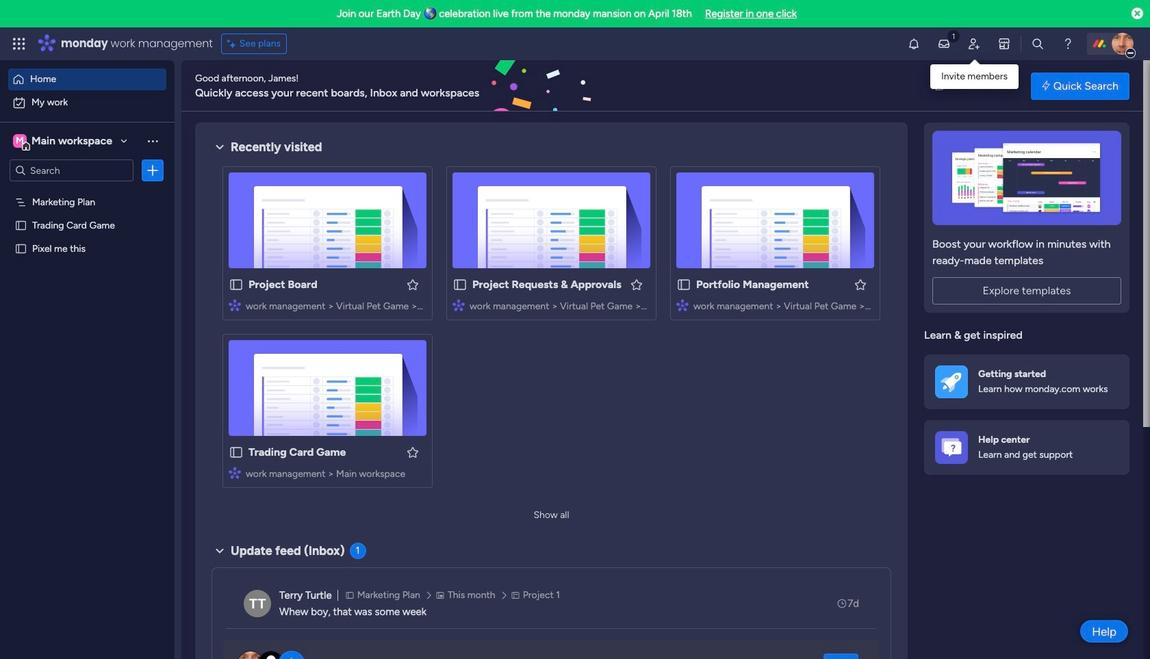 Task type: describe. For each thing, give the bounding box(es) containing it.
monday marketplace image
[[998, 37, 1011, 51]]

Search in workspace field
[[29, 163, 114, 178]]

select product image
[[12, 37, 26, 51]]

update feed image
[[937, 37, 951, 51]]

2 horizontal spatial public board image
[[676, 277, 692, 292]]

2 vertical spatial option
[[0, 189, 175, 192]]

v2 bolt switch image
[[1042, 78, 1050, 93]]

close recently visited image
[[212, 139, 228, 155]]

2 vertical spatial public board image
[[229, 445, 244, 460]]

options image
[[146, 164, 160, 177]]

add to favorites image for the bottom public board image
[[406, 445, 420, 459]]

1 vertical spatial public board image
[[229, 277, 244, 292]]

1 element
[[350, 543, 366, 559]]

1 vertical spatial option
[[8, 92, 166, 114]]

v2 user feedback image
[[935, 78, 946, 94]]

0 vertical spatial option
[[8, 68, 166, 90]]

see plans image
[[227, 36, 239, 51]]

getting started element
[[924, 354, 1130, 409]]

help image
[[1061, 37, 1075, 51]]

0 horizontal spatial public board image
[[14, 242, 27, 255]]



Task type: vqa. For each thing, say whether or not it's contained in the screenshot.
the monday marketplace ICON
yes



Task type: locate. For each thing, give the bounding box(es) containing it.
notifications image
[[907, 37, 921, 51]]

help center element
[[924, 420, 1130, 475]]

add to favorites image for middle public board icon
[[630, 278, 644, 291]]

add to favorites image for public board image to the middle
[[406, 278, 420, 291]]

public board image
[[14, 218, 27, 231], [229, 277, 244, 292], [229, 445, 244, 460]]

terry turtle image
[[244, 590, 271, 618]]

1 image
[[948, 28, 960, 43]]

templates image image
[[937, 131, 1117, 225]]

close update feed (inbox) image
[[212, 543, 228, 559]]

public board image
[[14, 242, 27, 255], [453, 277, 468, 292], [676, 277, 692, 292]]

add to favorites image for right public board icon
[[854, 278, 868, 291]]

invite members image
[[967, 37, 981, 51]]

search everything image
[[1031, 37, 1045, 51]]

workspace options image
[[146, 134, 160, 148]]

0 vertical spatial public board image
[[14, 218, 27, 231]]

option
[[8, 68, 166, 90], [8, 92, 166, 114], [0, 189, 175, 192]]

workspace image
[[13, 134, 27, 149]]

james peterson image
[[1112, 33, 1134, 55]]

list box
[[0, 187, 175, 445]]

1 horizontal spatial public board image
[[453, 277, 468, 292]]

workspace selection element
[[13, 133, 114, 151]]

add to favorites image
[[406, 278, 420, 291], [630, 278, 644, 291], [854, 278, 868, 291], [406, 445, 420, 459]]

quick search results list box
[[212, 155, 996, 505]]



